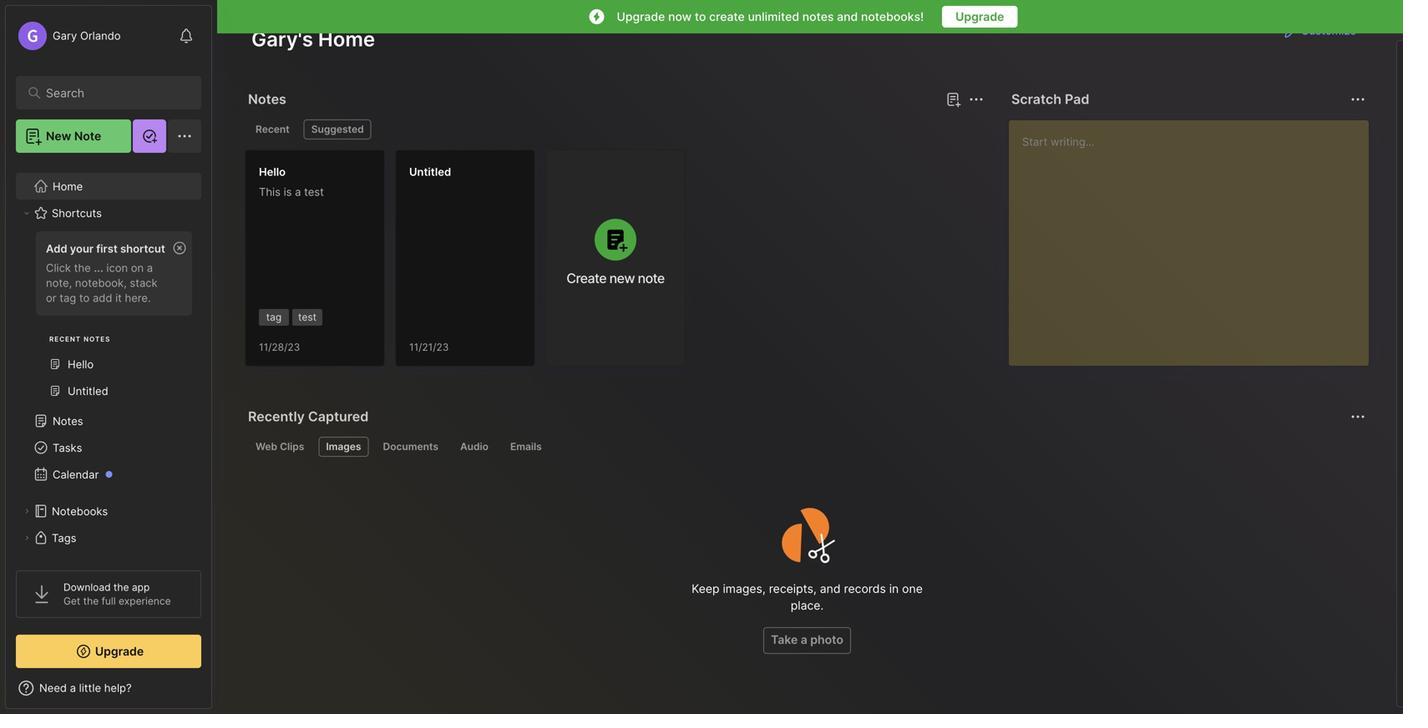 Task type: vqa. For each thing, say whether or not it's contained in the screenshot.
'Trash' "link"
no



Task type: describe. For each thing, give the bounding box(es) containing it.
home inside home 'link'
[[53, 180, 83, 193]]

or
[[46, 291, 56, 304]]

hello
[[259, 165, 286, 178]]

expand tags image
[[22, 533, 32, 543]]

1 horizontal spatial home
[[318, 27, 375, 51]]

notebooks link
[[16, 498, 200, 524]]

icon
[[106, 261, 128, 274]]

calendar
[[53, 468, 99, 481]]

add
[[46, 242, 67, 255]]

more actions field for recently captured
[[1346, 405, 1370, 428]]

hello this is a test
[[259, 165, 324, 198]]

0 vertical spatial and
[[837, 10, 858, 24]]

emails
[[510, 441, 542, 453]]

a inside field
[[70, 681, 76, 694]]

scratch pad button
[[1008, 86, 1093, 113]]

gary orlando
[[53, 29, 121, 42]]

take a photo
[[771, 633, 843, 647]]

click to collapse image
[[211, 683, 223, 703]]

a inside icon on a note, notebook, stack or tag to add it here.
[[147, 261, 153, 274]]

pad
[[1065, 91, 1089, 107]]

Account field
[[16, 19, 121, 53]]

take a photo button
[[763, 627, 851, 654]]

your
[[70, 242, 94, 255]]

tab list for recently captured
[[248, 437, 1363, 457]]

more actions image
[[1348, 407, 1368, 427]]

upgrade button
[[942, 6, 1018, 28]]

tags
[[52, 531, 76, 544]]

create
[[566, 270, 606, 286]]

WHAT'S NEW field
[[6, 675, 211, 702]]

tab list for notes
[[248, 119, 981, 139]]

upgrade now to create unlimited notes and notebooks!
[[617, 10, 924, 24]]

records
[[844, 582, 886, 596]]

create new note button
[[545, 149, 686, 367]]

this
[[259, 185, 281, 198]]

notes link
[[16, 408, 200, 434]]

first
[[96, 242, 118, 255]]

take
[[771, 633, 798, 647]]

is
[[284, 185, 292, 198]]

add your first shortcut
[[46, 242, 165, 255]]

upgrade inside popup button
[[95, 644, 144, 659]]

recent tab
[[248, 119, 297, 139]]

...
[[94, 261, 103, 274]]

more actions field for scratch pad
[[1346, 88, 1370, 111]]

suggested tab
[[304, 119, 371, 139]]

photo
[[810, 633, 843, 647]]

full
[[102, 595, 116, 607]]

note
[[638, 270, 665, 286]]

click the ...
[[46, 261, 103, 274]]

calendar button
[[16, 461, 200, 488]]

11/28/23
[[259, 341, 300, 353]]

note
[[74, 129, 101, 143]]

now
[[668, 10, 692, 24]]

images
[[326, 441, 361, 453]]

web clips tab
[[248, 437, 312, 457]]

little
[[79, 681, 101, 694]]

2 more actions image from the left
[[1348, 89, 1368, 109]]

keep images, receipts, and records in one place.
[[692, 582, 923, 613]]

Start writing… text field
[[1022, 120, 1368, 352]]

notes
[[802, 10, 834, 24]]

11/21/23
[[409, 341, 449, 353]]

tags button
[[16, 524, 200, 551]]

place.
[[791, 598, 824, 613]]

get
[[63, 595, 80, 607]]

need
[[39, 681, 67, 694]]

Search text field
[[46, 85, 179, 101]]

1 more actions image from the left
[[966, 89, 986, 109]]

test inside hello this is a test
[[304, 185, 324, 198]]

recently captured button
[[245, 403, 372, 430]]

emails tab
[[503, 437, 549, 457]]

audio
[[460, 441, 489, 453]]

icon on a note, notebook, stack or tag to add it here.
[[46, 261, 158, 304]]

on
[[131, 261, 144, 274]]

experience
[[119, 595, 171, 607]]

notebook,
[[75, 276, 127, 289]]

customize button
[[1276, 18, 1363, 44]]

and inside the keep images, receipts, and records in one place.
[[820, 582, 841, 596]]

tree inside main element
[[6, 163, 211, 615]]

0 vertical spatial to
[[695, 10, 706, 24]]



Task type: locate. For each thing, give the bounding box(es) containing it.
upgrade inside button
[[956, 10, 1004, 24]]

group
[[16, 226, 200, 414]]

gary
[[53, 29, 77, 42]]

notes
[[248, 91, 286, 107], [84, 335, 110, 343], [53, 414, 83, 427]]

test up "11/28/23"
[[298, 311, 316, 323]]

recent inside tab
[[256, 123, 290, 135]]

gary's home
[[251, 27, 375, 51]]

1 vertical spatial home
[[53, 180, 83, 193]]

recent for recent
[[256, 123, 290, 135]]

more actions image down customize
[[1348, 89, 1368, 109]]

main element
[[0, 0, 217, 714]]

0 vertical spatial tab list
[[248, 119, 981, 139]]

home right gary's
[[318, 27, 375, 51]]

documents tab
[[375, 437, 446, 457]]

and right notes at the top of page
[[837, 10, 858, 24]]

new
[[609, 270, 635, 286]]

recent for recent notes
[[49, 335, 81, 343]]

the for download
[[114, 581, 129, 593]]

to
[[695, 10, 706, 24], [79, 291, 90, 304]]

tag inside icon on a note, notebook, stack or tag to add it here.
[[59, 291, 76, 304]]

the
[[74, 261, 91, 274], [114, 581, 129, 593], [83, 595, 99, 607]]

0 vertical spatial notes
[[248, 91, 286, 107]]

2 tab list from the top
[[248, 437, 1363, 457]]

home link
[[16, 173, 201, 200]]

1 vertical spatial to
[[79, 291, 90, 304]]

home
[[318, 27, 375, 51], [53, 180, 83, 193]]

more actions image left scratch
[[966, 89, 986, 109]]

tag right or
[[59, 291, 76, 304]]

recent notes
[[49, 335, 110, 343]]

test
[[304, 185, 324, 198], [298, 311, 316, 323]]

2 horizontal spatial notes
[[248, 91, 286, 107]]

0 horizontal spatial recent
[[49, 335, 81, 343]]

it
[[115, 291, 122, 304]]

1 horizontal spatial upgrade
[[617, 10, 665, 24]]

new
[[46, 129, 71, 143]]

shortcuts
[[52, 206, 102, 219]]

tag
[[59, 291, 76, 304], [266, 311, 282, 323]]

a right is
[[295, 185, 301, 198]]

audio tab
[[453, 437, 496, 457]]

and up place.
[[820, 582, 841, 596]]

customize
[[1301, 24, 1356, 37]]

expand notebooks image
[[22, 506, 32, 516]]

notebooks!
[[861, 10, 924, 24]]

shortcut
[[120, 242, 165, 255]]

More actions field
[[965, 88, 988, 111], [1346, 88, 1370, 111], [1346, 405, 1370, 428]]

a right the on
[[147, 261, 153, 274]]

in
[[889, 582, 899, 596]]

create
[[709, 10, 745, 24]]

create new note
[[566, 270, 665, 286]]

1 horizontal spatial recent
[[256, 123, 290, 135]]

a inside hello this is a test
[[295, 185, 301, 198]]

tree containing home
[[6, 163, 211, 615]]

orlando
[[80, 29, 121, 42]]

images tab
[[318, 437, 369, 457]]

upgrade for upgrade now to create unlimited notes and notebooks!
[[617, 10, 665, 24]]

0 horizontal spatial more actions image
[[966, 89, 986, 109]]

tasks
[[53, 441, 82, 454]]

tab list containing recent
[[248, 119, 981, 139]]

a left "little"
[[70, 681, 76, 694]]

0 horizontal spatial to
[[79, 291, 90, 304]]

the for click
[[74, 261, 91, 274]]

1 horizontal spatial tag
[[266, 311, 282, 323]]

1 vertical spatial test
[[298, 311, 316, 323]]

tag up "11/28/23"
[[266, 311, 282, 323]]

1 vertical spatial tab list
[[248, 437, 1363, 457]]

add
[[93, 291, 112, 304]]

web
[[256, 441, 277, 453]]

here.
[[125, 291, 151, 304]]

note,
[[46, 276, 72, 289]]

0 vertical spatial the
[[74, 261, 91, 274]]

help?
[[104, 681, 132, 694]]

0 horizontal spatial upgrade
[[95, 644, 144, 659]]

untitled
[[409, 165, 451, 178]]

tab list
[[248, 119, 981, 139], [248, 437, 1363, 457]]

keep
[[692, 582, 720, 596]]

more actions image
[[966, 89, 986, 109], [1348, 89, 1368, 109]]

1 tab list from the top
[[248, 119, 981, 139]]

notes up recent tab
[[248, 91, 286, 107]]

a inside button
[[801, 633, 807, 647]]

shortcuts button
[[16, 200, 200, 226]]

web clips
[[256, 441, 304, 453]]

0 vertical spatial tag
[[59, 291, 76, 304]]

download
[[63, 581, 111, 593]]

group containing add your first shortcut
[[16, 226, 200, 414]]

unlimited
[[748, 10, 799, 24]]

stack
[[130, 276, 158, 289]]

notebooks
[[52, 505, 108, 518]]

1 horizontal spatial notes
[[84, 335, 110, 343]]

0 vertical spatial recent
[[256, 123, 290, 135]]

the down download at the bottom of page
[[83, 595, 99, 607]]

the inside group
[[74, 261, 91, 274]]

0 vertical spatial home
[[318, 27, 375, 51]]

2 vertical spatial notes
[[53, 414, 83, 427]]

suggested
[[311, 123, 364, 135]]

gary's
[[251, 27, 313, 51]]

click
[[46, 261, 71, 274]]

tab list containing web clips
[[248, 437, 1363, 457]]

scratch pad
[[1011, 91, 1089, 107]]

notes inside notes link
[[53, 414, 83, 427]]

images,
[[723, 582, 766, 596]]

notes up tasks at the left
[[53, 414, 83, 427]]

0 horizontal spatial home
[[53, 180, 83, 193]]

clips
[[280, 441, 304, 453]]

1 horizontal spatial to
[[695, 10, 706, 24]]

receipts,
[[769, 582, 817, 596]]

2 vertical spatial the
[[83, 595, 99, 607]]

upgrade for upgrade button
[[956, 10, 1004, 24]]

download the app get the full experience
[[63, 581, 171, 607]]

recently
[[248, 408, 305, 425]]

app
[[132, 581, 150, 593]]

none search field inside main element
[[46, 83, 179, 103]]

create new note row group
[[245, 149, 696, 377]]

tag inside create new note row group
[[266, 311, 282, 323]]

to right now
[[695, 10, 706, 24]]

notes down add
[[84, 335, 110, 343]]

the left ...
[[74, 261, 91, 274]]

recent
[[256, 123, 290, 135], [49, 335, 81, 343]]

0 vertical spatial test
[[304, 185, 324, 198]]

1 vertical spatial recent
[[49, 335, 81, 343]]

notes inside group
[[84, 335, 110, 343]]

1 vertical spatial the
[[114, 581, 129, 593]]

1 vertical spatial tag
[[266, 311, 282, 323]]

notes button
[[245, 86, 290, 113]]

tree
[[6, 163, 211, 615]]

recent down or
[[49, 335, 81, 343]]

1 vertical spatial and
[[820, 582, 841, 596]]

recent inside group
[[49, 335, 81, 343]]

1 vertical spatial notes
[[84, 335, 110, 343]]

captured
[[308, 408, 369, 425]]

notes inside notes button
[[248, 91, 286, 107]]

upgrade button
[[16, 635, 201, 668]]

0 horizontal spatial notes
[[53, 414, 83, 427]]

tasks button
[[16, 434, 200, 461]]

to inside icon on a note, notebook, stack or tag to add it here.
[[79, 291, 90, 304]]

home up shortcuts
[[53, 180, 83, 193]]

need a little help?
[[39, 681, 132, 694]]

2 horizontal spatial upgrade
[[956, 10, 1004, 24]]

one
[[902, 582, 923, 596]]

recent down notes button at the top
[[256, 123, 290, 135]]

a right take
[[801, 633, 807, 647]]

to left add
[[79, 291, 90, 304]]

new note
[[46, 129, 101, 143]]

0 horizontal spatial tag
[[59, 291, 76, 304]]

recently captured
[[248, 408, 369, 425]]

group inside main element
[[16, 226, 200, 414]]

upgrade
[[617, 10, 665, 24], [956, 10, 1004, 24], [95, 644, 144, 659]]

test right is
[[304, 185, 324, 198]]

1 horizontal spatial more actions image
[[1348, 89, 1368, 109]]

None search field
[[46, 83, 179, 103]]

and
[[837, 10, 858, 24], [820, 582, 841, 596]]

scratch
[[1011, 91, 1062, 107]]

documents
[[383, 441, 438, 453]]

the up full
[[114, 581, 129, 593]]



